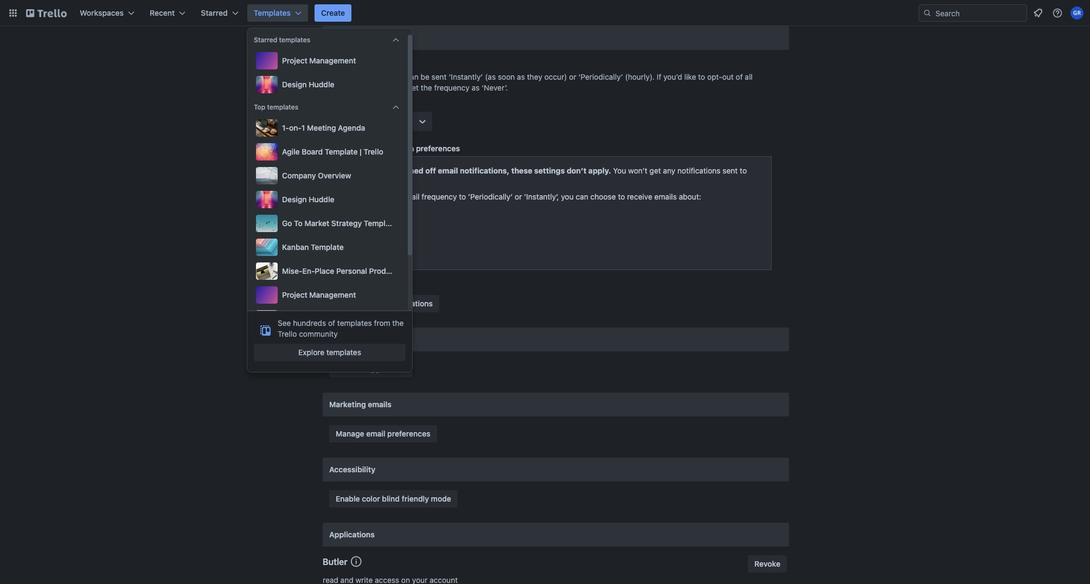 Task type: describe. For each thing, give the bounding box(es) containing it.
community
[[299, 329, 338, 339]]

to inside you won't get any notifications sent to your email inbox.
[[740, 166, 747, 175]]

management for 2nd project management button from the bottom
[[310, 56, 356, 65]]

see hundreds of templates from the trello community
[[278, 319, 404, 339]]

to
[[294, 219, 303, 228]]

about:
[[679, 192, 702, 201]]

0 horizontal spatial as
[[472, 83, 480, 92]]

emails,
[[382, 83, 406, 92]]

notifications,
[[460, 166, 510, 175]]

can inside "email notifications can be sent 'instantly' (as soon as they occur) or 'periodically' (hourly). if you'd like to opt-out of all notification emails, set the frequency as 'never'."
[[406, 72, 419, 81]]

workspaces
[[80, 8, 124, 17]]

like
[[685, 72, 697, 81]]

1 horizontal spatial can
[[576, 192, 589, 201]]

you
[[614, 166, 627, 175]]

manage email preferences
[[336, 429, 431, 439]]

enable suggestions
[[336, 364, 406, 373]]

all
[[745, 72, 753, 81]]

workspaces button
[[73, 4, 141, 22]]

project for 2nd project management button from the bottom
[[282, 56, 308, 65]]

inbox.
[[388, 177, 409, 186]]

comments attachments card movements
[[359, 219, 411, 249]]

collapse image for project management
[[392, 36, 401, 45]]

if inside "email notifications can be sent 'instantly' (as soon as they occur) or 'periodically' (hourly). if you'd like to opt-out of all notification emails, set the frequency as 'never'."
[[657, 72, 662, 81]]

email frequency
[[351, 59, 410, 68]]

enable color blind friendly mode link
[[329, 491, 458, 508]]

greg robinson (gregrobinson96) image
[[1071, 7, 1084, 20]]

you won't get any notifications sent to your email inbox.
[[350, 166, 747, 186]]

'periodically'
[[468, 192, 513, 201]]

1-
[[282, 123, 289, 132]]

en-
[[303, 266, 315, 276]]

huddle for first design huddle button from the top
[[309, 80, 335, 89]]

productivity
[[369, 266, 413, 276]]

templates button
[[247, 4, 308, 22]]

the inside "email notifications can be sent 'instantly' (as soon as they occur) or 'periodically' (hourly). if you'd like to opt-out of all notification emails, set the frequency as 'never'."
[[421, 83, 432, 92]]

starred templates
[[254, 36, 311, 44]]

create
[[321, 8, 345, 17]]

your inside you won't get any notifications sent to your email inbox.
[[350, 177, 365, 186]]

these
[[512, 166, 533, 175]]

settings
[[535, 166, 565, 175]]

of inside see hundreds of templates from the trello community
[[328, 319, 335, 328]]

open information menu image
[[1053, 8, 1064, 18]]

go to market strategy template
[[282, 219, 397, 228]]

overview
[[318, 171, 351, 180]]

'periodically'
[[579, 72, 623, 81]]

board
[[302, 147, 323, 156]]

mise-en-place personal productivity system
[[282, 266, 441, 276]]

marketing
[[329, 400, 366, 409]]

enable suggestions link
[[329, 360, 412, 378]]

collapse image for 1-on-1 meeting agenda
[[392, 103, 401, 112]]

1 vertical spatial set
[[371, 192, 382, 201]]

butler
[[323, 557, 348, 567]]

enable for enable color blind friendly mode
[[336, 494, 360, 504]]

preferences for manage email preferences
[[388, 429, 431, 439]]

suggestions
[[362, 364, 406, 373]]

design for first design huddle button from the top
[[282, 80, 307, 89]]

mise-en-place personal productivity system button
[[254, 261, 441, 282]]

color
[[362, 494, 380, 504]]

1-on-1 meeting agenda button
[[254, 117, 402, 139]]

place
[[315, 266, 335, 276]]

strategy
[[332, 219, 362, 228]]

opt-
[[708, 72, 723, 81]]

email inside you won't get any notifications sent to your email inbox.
[[367, 177, 386, 186]]

templates for starred templates
[[279, 36, 311, 44]]

card
[[359, 240, 373, 249]]

create button
[[315, 4, 352, 22]]

agile board template | trello
[[282, 147, 384, 156]]

explore templates link
[[254, 344, 406, 361]]

manage
[[336, 429, 365, 439]]

friendly
[[402, 494, 429, 504]]

starred button
[[194, 4, 245, 22]]

email for email notification preferences
[[351, 144, 371, 153]]

email for email notifications
[[329, 33, 349, 42]]

'instantly',
[[524, 192, 559, 201]]

starred for starred templates
[[254, 36, 277, 44]]

company
[[282, 171, 316, 180]]

2 project management from the top
[[282, 290, 356, 300]]

2 project management button from the top
[[254, 284, 402, 306]]

since
[[350, 166, 370, 175]]

email for email frequency
[[351, 59, 371, 68]]

2 you from the left
[[561, 192, 574, 201]]

2 design huddle from the top
[[282, 195, 335, 204]]

you'd
[[664, 72, 683, 81]]

personal
[[336, 266, 367, 276]]

0 vertical spatial emails
[[655, 192, 677, 201]]

hundreds
[[293, 319, 326, 328]]

1 design huddle from the top
[[282, 80, 335, 89]]

agile
[[282, 147, 300, 156]]

templates
[[254, 8, 291, 17]]

recent button
[[143, 4, 192, 22]]

1 vertical spatial template
[[364, 219, 397, 228]]

allow
[[336, 299, 355, 308]]

notifications up email frequency
[[351, 33, 397, 42]]

marketing emails
[[329, 400, 392, 409]]

from
[[374, 319, 391, 328]]

if you set your email frequency to 'periodically' or 'instantly', you can choose to receive emails about:
[[350, 192, 702, 201]]

set inside "email notifications can be sent 'instantly' (as soon as they occur) or 'periodically' (hourly). if you'd like to opt-out of all notification emails, set the frequency as 'never'."
[[408, 83, 419, 92]]

email for email notifications can be sent 'instantly' (as soon as they occur) or 'periodically' (hourly). if you'd like to opt-out of all notification emails, set the frequency as 'never'.
[[340, 72, 359, 81]]

|
[[360, 147, 362, 156]]

attachments
[[359, 230, 398, 238]]

templates inside see hundreds of templates from the trello community
[[338, 319, 372, 328]]

of inside "email notifications can be sent 'instantly' (as soon as they occur) or 'periodically' (hourly). if you'd like to opt-out of all notification emails, set the frequency as 'never'."
[[736, 72, 743, 81]]

menu for top templates
[[254, 117, 441, 376]]

don't
[[567, 166, 587, 175]]

off
[[426, 166, 436, 175]]

soon
[[498, 72, 515, 81]]

agenda
[[338, 123, 365, 132]]

(as
[[485, 72, 496, 81]]

1 vertical spatial notification
[[373, 144, 414, 153]]

1 design huddle button from the top
[[254, 74, 402, 96]]

turned
[[399, 166, 424, 175]]



Task type: vqa. For each thing, say whether or not it's contained in the screenshot.
try premium free button
no



Task type: locate. For each thing, give the bounding box(es) containing it.
project down mise-
[[282, 290, 308, 300]]

0 horizontal spatial trello
[[278, 329, 297, 339]]

comments
[[359, 219, 392, 227]]

market
[[305, 219, 330, 228]]

project management button
[[254, 50, 402, 72], [254, 284, 402, 306]]

frequency
[[373, 59, 410, 68], [435, 83, 470, 92], [422, 192, 457, 201]]

frequency inside "email notifications can be sent 'instantly' (as soon as they occur) or 'periodically' (hourly). if you'd like to opt-out of all notification emails, set the frequency as 'never'."
[[435, 83, 470, 92]]

emails left about:
[[655, 192, 677, 201]]

apply.
[[589, 166, 612, 175]]

0 vertical spatial or
[[570, 72, 577, 81]]

design huddle up top templates
[[282, 80, 335, 89]]

if up strategy
[[350, 192, 354, 201]]

1 horizontal spatial of
[[736, 72, 743, 81]]

kanban template button
[[254, 237, 402, 258]]

1 horizontal spatial starred
[[254, 36, 277, 44]]

0 vertical spatial design huddle
[[282, 80, 335, 89]]

1 horizontal spatial you
[[561, 192, 574, 201]]

go
[[282, 219, 292, 228]]

top
[[254, 103, 266, 111]]

notifications inside you won't get any notifications sent to your email inbox.
[[678, 166, 721, 175]]

0 vertical spatial your
[[350, 177, 365, 186]]

design up to
[[282, 195, 307, 204]]

0 vertical spatial huddle
[[309, 80, 335, 89]]

0 horizontal spatial the
[[393, 319, 404, 328]]

can left be
[[406, 72, 419, 81]]

email right manage
[[366, 429, 386, 439]]

1 project from the top
[[282, 56, 308, 65]]

0 vertical spatial menu
[[254, 50, 402, 96]]

recent
[[150, 8, 175, 17]]

0 vertical spatial enable
[[336, 364, 360, 373]]

template up attachments
[[364, 219, 397, 228]]

collapse image
[[392, 36, 401, 45], [392, 103, 401, 112]]

1 vertical spatial can
[[576, 192, 589, 201]]

1 you from the left
[[356, 192, 369, 201]]

1 menu from the top
[[254, 50, 402, 96]]

sent inside you won't get any notifications sent to your email inbox.
[[723, 166, 738, 175]]

0 vertical spatial of
[[736, 72, 743, 81]]

2 management from the top
[[310, 290, 356, 300]]

can left choose at top
[[576, 192, 589, 201]]

starred down 'templates'
[[254, 36, 277, 44]]

0 horizontal spatial sent
[[432, 72, 447, 81]]

1 vertical spatial or
[[515, 192, 522, 201]]

kanban
[[282, 243, 309, 252]]

sent inside "email notifications can be sent 'instantly' (as soon as they occur) or 'periodically' (hourly). if you'd like to opt-out of all notification emails, set the frequency as 'never'."
[[432, 72, 447, 81]]

2 enable from the top
[[336, 494, 360, 504]]

notifications up about:
[[678, 166, 721, 175]]

email down you've
[[367, 177, 386, 186]]

1 vertical spatial of
[[328, 319, 335, 328]]

email down email notifications
[[351, 59, 371, 68]]

starred
[[201, 8, 228, 17], [254, 36, 277, 44]]

1
[[302, 123, 305, 132]]

trello right |
[[364, 147, 384, 156]]

to inside "email notifications can be sent 'instantly' (as soon as they occur) or 'periodically' (hourly). if you'd like to opt-out of all notification emails, set the frequency as 'never'."
[[699, 72, 706, 81]]

1 vertical spatial project management button
[[254, 284, 402, 306]]

1 vertical spatial frequency
[[435, 83, 470, 92]]

templates down the suggestions
[[327, 348, 361, 357]]

the
[[421, 83, 432, 92], [393, 319, 404, 328]]

choose
[[591, 192, 616, 201]]

menu containing project management
[[254, 50, 402, 96]]

email down inbox.
[[401, 192, 420, 201]]

email notification preferences
[[351, 144, 460, 153]]

the inside see hundreds of templates from the trello community
[[393, 319, 404, 328]]

as down 'instantly'
[[472, 83, 480, 92]]

email up since
[[351, 144, 371, 153]]

2 project from the top
[[282, 290, 308, 300]]

1 horizontal spatial if
[[657, 72, 662, 81]]

system
[[415, 266, 441, 276]]

collapse image down emails,
[[392, 103, 401, 112]]

search image
[[924, 9, 932, 17]]

0 vertical spatial preferences
[[416, 144, 460, 153]]

as left 'they'
[[517, 72, 525, 81]]

accessibility
[[329, 465, 376, 474]]

on-
[[289, 123, 302, 132]]

emails up manage email preferences
[[368, 400, 392, 409]]

1 project management from the top
[[282, 56, 356, 65]]

1 vertical spatial collapse image
[[392, 103, 401, 112]]

or inside "email notifications can be sent 'instantly' (as soon as they occur) or 'periodically' (hourly). if you'd like to opt-out of all notification emails, set the frequency as 'never'."
[[570, 72, 577, 81]]

menu for starred templates
[[254, 50, 402, 96]]

1 horizontal spatial sent
[[723, 166, 738, 175]]

any
[[664, 166, 676, 175]]

project management down starred templates
[[282, 56, 356, 65]]

primary element
[[0, 0, 1091, 26]]

design huddle down company overview
[[282, 195, 335, 204]]

agile board template | trello button
[[254, 141, 402, 163]]

menu
[[254, 50, 402, 96], [254, 117, 441, 376]]

1 vertical spatial trello
[[278, 329, 297, 339]]

or right the occur) on the top
[[570, 72, 577, 81]]

they
[[527, 72, 543, 81]]

design huddle button up 1-on-1 meeting agenda
[[254, 74, 402, 96]]

0 notifications image
[[1032, 7, 1045, 20]]

2 vertical spatial template
[[311, 243, 344, 252]]

0 horizontal spatial emails
[[368, 400, 392, 409]]

you down since
[[356, 192, 369, 201]]

1 vertical spatial project management
[[282, 290, 356, 300]]

huddle up 'meeting'
[[309, 80, 335, 89]]

1 vertical spatial preferences
[[388, 429, 431, 439]]

set right emails,
[[408, 83, 419, 92]]

management down place
[[310, 290, 356, 300]]

sent
[[432, 72, 447, 81], [723, 166, 738, 175]]

project
[[282, 56, 308, 65], [282, 290, 308, 300]]

2 menu from the top
[[254, 117, 441, 376]]

email down the create button
[[329, 33, 349, 42]]

enable left the "color"
[[336, 494, 360, 504]]

'never'.
[[482, 83, 508, 92]]

of up community
[[328, 319, 335, 328]]

0 vertical spatial trello
[[364, 147, 384, 156]]

1 horizontal spatial as
[[517, 72, 525, 81]]

as
[[517, 72, 525, 81], [472, 83, 480, 92]]

1 vertical spatial starred
[[254, 36, 277, 44]]

starred inside popup button
[[201, 8, 228, 17]]

company overview button
[[254, 165, 402, 187]]

0 vertical spatial set
[[408, 83, 419, 92]]

design for design huddle button inside the menu
[[282, 195, 307, 204]]

0 vertical spatial the
[[421, 83, 432, 92]]

1 vertical spatial your
[[384, 192, 399, 201]]

2 design huddle button from the top
[[254, 189, 402, 211]]

0 vertical spatial project management
[[282, 56, 356, 65]]

1 vertical spatial project
[[282, 290, 308, 300]]

you right the 'instantly',
[[561, 192, 574, 201]]

management for 1st project management button from the bottom of the page
[[310, 290, 356, 300]]

design huddle button
[[254, 74, 402, 96], [254, 189, 402, 211]]

get
[[650, 166, 662, 175]]

0 horizontal spatial your
[[350, 177, 365, 186]]

2 huddle from the top
[[309, 195, 335, 204]]

1 horizontal spatial or
[[570, 72, 577, 81]]

email notifications
[[329, 33, 397, 42]]

1 vertical spatial design huddle button
[[254, 189, 402, 211]]

0 vertical spatial if
[[657, 72, 662, 81]]

enable down explore templates link
[[336, 364, 360, 373]]

email notifications can be sent 'instantly' (as soon as they occur) or 'periodically' (hourly). if you'd like to opt-out of all notification emails, set the frequency as 'never'.
[[340, 72, 753, 92]]

2 collapse image from the top
[[392, 103, 401, 112]]

applications
[[329, 530, 375, 539]]

can
[[406, 72, 419, 81], [576, 192, 589, 201]]

be
[[421, 72, 430, 81]]

0 vertical spatial sent
[[432, 72, 447, 81]]

1 horizontal spatial trello
[[364, 147, 384, 156]]

project management button down email notifications
[[254, 50, 402, 72]]

design huddle button up go to market strategy template button
[[254, 189, 402, 211]]

trello
[[364, 147, 384, 156], [278, 329, 297, 339]]

1 vertical spatial menu
[[254, 117, 441, 376]]

email right "off"
[[438, 166, 458, 175]]

1 vertical spatial huddle
[[309, 195, 335, 204]]

occur)
[[545, 72, 567, 81]]

1 vertical spatial sent
[[723, 166, 738, 175]]

templates for top templates
[[267, 103, 299, 111]]

starred for starred
[[201, 8, 228, 17]]

0 vertical spatial management
[[310, 56, 356, 65]]

0 horizontal spatial of
[[328, 319, 335, 328]]

suggestions
[[329, 335, 375, 344]]

0 horizontal spatial starred
[[201, 8, 228, 17]]

1 vertical spatial management
[[310, 290, 356, 300]]

frequency down "off"
[[422, 192, 457, 201]]

notification up you've
[[373, 144, 414, 153]]

collapse image up email frequency
[[392, 36, 401, 45]]

0 vertical spatial design
[[282, 80, 307, 89]]

notifications inside "email notifications can be sent 'instantly' (as soon as they occur) or 'periodically' (hourly). if you'd like to opt-out of all notification emails, set the frequency as 'never'."
[[361, 72, 404, 81]]

2 vertical spatial frequency
[[422, 192, 457, 201]]

1 vertical spatial the
[[393, 319, 404, 328]]

the down be
[[421, 83, 432, 92]]

or
[[570, 72, 577, 81], [515, 192, 522, 201]]

1 vertical spatial design huddle
[[282, 195, 335, 204]]

1 horizontal spatial the
[[421, 83, 432, 92]]

if left you'd
[[657, 72, 662, 81]]

1 project management button from the top
[[254, 50, 402, 72]]

1 collapse image from the top
[[392, 36, 401, 45]]

notification
[[340, 83, 380, 92], [373, 144, 414, 153]]

0 vertical spatial starred
[[201, 8, 228, 17]]

to
[[699, 72, 706, 81], [740, 166, 747, 175], [459, 192, 466, 201], [618, 192, 625, 201]]

design huddle
[[282, 80, 335, 89], [282, 195, 335, 204]]

project management
[[282, 56, 356, 65], [282, 290, 356, 300]]

trello inside agile board template | trello button
[[364, 147, 384, 156]]

template down go to market strategy template button
[[311, 243, 344, 252]]

0 horizontal spatial set
[[371, 192, 382, 201]]

1 huddle from the top
[[309, 80, 335, 89]]

design up top templates
[[282, 80, 307, 89]]

you've
[[372, 166, 397, 175]]

enable for enable suggestions
[[336, 364, 360, 373]]

notification down email frequency
[[340, 83, 380, 92]]

since you've turned off email notifications, these settings don't apply.
[[350, 166, 612, 175]]

notifications
[[351, 33, 397, 42], [361, 72, 404, 81], [678, 166, 721, 175], [389, 299, 433, 308]]

go to market strategy template button
[[254, 213, 402, 234]]

templates for explore templates
[[327, 348, 361, 357]]

top templates
[[254, 103, 299, 111]]

0 vertical spatial frequency
[[373, 59, 410, 68]]

design huddle button inside menu
[[254, 189, 402, 211]]

back to home image
[[26, 4, 67, 22]]

1 vertical spatial design
[[282, 195, 307, 204]]

None button
[[749, 556, 788, 573]]

won't
[[629, 166, 648, 175]]

1 enable from the top
[[336, 364, 360, 373]]

explore templates
[[299, 348, 361, 357]]

'instantly'
[[449, 72, 483, 81]]

allow desktop notifications link
[[329, 295, 440, 313]]

notification inside "email notifications can be sent 'instantly' (as soon as they occur) or 'periodically' (hourly). if you'd like to opt-out of all notification emails, set the frequency as 'never'."
[[340, 83, 380, 92]]

receive
[[628, 192, 653, 201]]

set up comments
[[371, 192, 382, 201]]

trello inside see hundreds of templates from the trello community
[[278, 329, 297, 339]]

0 horizontal spatial or
[[515, 192, 522, 201]]

management down email notifications
[[310, 56, 356, 65]]

0 vertical spatial can
[[406, 72, 419, 81]]

email inside "email notifications can be sent 'instantly' (as soon as they occur) or 'periodically' (hourly). if you'd like to opt-out of all notification emails, set the frequency as 'never'."
[[340, 72, 359, 81]]

notifications down email frequency
[[361, 72, 404, 81]]

project for 1st project management button from the bottom of the page
[[282, 290, 308, 300]]

0 vertical spatial design huddle button
[[254, 74, 402, 96]]

starred right "recent" dropdown button
[[201, 8, 228, 17]]

1 horizontal spatial set
[[408, 83, 419, 92]]

0 vertical spatial project
[[282, 56, 308, 65]]

mode
[[431, 494, 452, 504]]

menu containing 1-on-1 meeting agenda
[[254, 117, 441, 376]]

1 vertical spatial as
[[472, 83, 480, 92]]

template left |
[[325, 147, 358, 156]]

kanban template
[[282, 243, 344, 252]]

templates up 1-
[[267, 103, 299, 111]]

project management down place
[[282, 290, 356, 300]]

mise-
[[282, 266, 303, 276]]

project management button down place
[[254, 284, 402, 306]]

explore
[[299, 348, 325, 357]]

project down starred templates
[[282, 56, 308, 65]]

emails
[[655, 192, 677, 201], [368, 400, 392, 409]]

if
[[657, 72, 662, 81], [350, 192, 354, 201]]

0 vertical spatial collapse image
[[392, 36, 401, 45]]

notifications up from
[[389, 299, 433, 308]]

set
[[408, 83, 419, 92], [371, 192, 382, 201]]

1 horizontal spatial your
[[384, 192, 399, 201]]

0 vertical spatial notification
[[340, 83, 380, 92]]

templates down templates popup button
[[279, 36, 311, 44]]

1 horizontal spatial emails
[[655, 192, 677, 201]]

the right from
[[393, 319, 404, 328]]

1 vertical spatial enable
[[336, 494, 360, 504]]

2 design from the top
[[282, 195, 307, 204]]

0 vertical spatial as
[[517, 72, 525, 81]]

blind
[[382, 494, 400, 504]]

0 horizontal spatial can
[[406, 72, 419, 81]]

preferences for email notification preferences
[[416, 144, 460, 153]]

movements
[[375, 240, 411, 249]]

trello down see
[[278, 329, 297, 339]]

huddle up market
[[309, 195, 335, 204]]

manage email preferences link
[[329, 426, 437, 443]]

huddle for design huddle button inside the menu
[[309, 195, 335, 204]]

of left all
[[736, 72, 743, 81]]

your down since
[[350, 177, 365, 186]]

or left the 'instantly',
[[515, 192, 522, 201]]

0 vertical spatial project management button
[[254, 50, 402, 72]]

your down inbox.
[[384, 192, 399, 201]]

email down email frequency
[[340, 72, 359, 81]]

0 horizontal spatial if
[[350, 192, 354, 201]]

enable color blind friendly mode
[[336, 494, 452, 504]]

1 design from the top
[[282, 80, 307, 89]]

(hourly).
[[626, 72, 655, 81]]

Search field
[[932, 5, 1027, 21]]

design
[[282, 80, 307, 89], [282, 195, 307, 204]]

1 vertical spatial emails
[[368, 400, 392, 409]]

1 management from the top
[[310, 56, 356, 65]]

0 horizontal spatial you
[[356, 192, 369, 201]]

meeting
[[307, 123, 336, 132]]

0 vertical spatial template
[[325, 147, 358, 156]]

1 vertical spatial if
[[350, 192, 354, 201]]

frequency down 'instantly'
[[435, 83, 470, 92]]

1-on-1 meeting agenda
[[282, 123, 365, 132]]

templates up the suggestions
[[338, 319, 372, 328]]

frequency up emails,
[[373, 59, 410, 68]]



